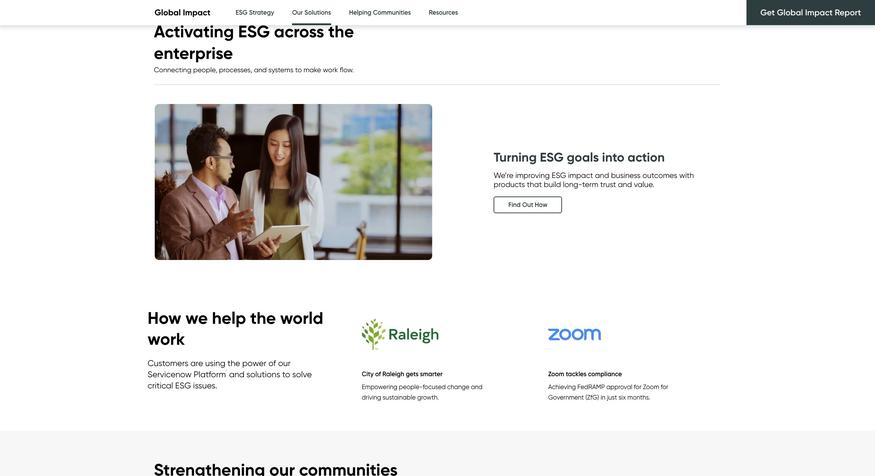 Task type: vqa. For each thing, say whether or not it's contained in the screenshot.
ESG within '® and solutions to solve critical esg issues.'
yes



Task type: describe. For each thing, give the bounding box(es) containing it.
connecting
[[154, 66, 192, 74]]

issues.
[[193, 381, 217, 391]]

0 horizontal spatial zoom
[[549, 371, 565, 379]]

gets
[[406, 371, 419, 379]]

resources link
[[429, 0, 458, 26]]

helping communities link
[[349, 0, 411, 26]]

we
[[186, 308, 208, 329]]

world
[[280, 308, 324, 329]]

across
[[274, 21, 324, 42]]

esg strategy
[[236, 9, 274, 16]]

change
[[448, 384, 470, 391]]

flow.
[[340, 66, 354, 74]]

improving
[[516, 171, 550, 180]]

goals
[[567, 149, 599, 165]]

get global impact report
[[761, 7, 862, 17]]

critical
[[148, 381, 173, 391]]

turning
[[494, 149, 537, 165]]

2 for from the left
[[661, 384, 669, 391]]

impact
[[569, 171, 594, 180]]

to inside "activating esg across the enterprise connecting people, processes, and systems to make work flow."
[[295, 66, 302, 74]]

® and solutions to solve critical esg issues.
[[148, 370, 312, 391]]

(zfg)
[[586, 395, 600, 402]]

outcomes
[[643, 171, 678, 180]]

strategy
[[249, 9, 274, 16]]

servicenow
[[148, 370, 192, 380]]

and inside "activating esg across the enterprise connecting people, processes, and systems to make work flow."
[[254, 66, 267, 74]]

platform
[[194, 370, 226, 380]]

just
[[608, 395, 618, 402]]

esg up improving
[[540, 149, 564, 165]]

1 for from the left
[[634, 384, 642, 391]]

find out how
[[509, 202, 548, 209]]

our
[[292, 9, 303, 16]]

city of raleigh, north carolina logo image
[[362, 308, 489, 362]]

term
[[583, 180, 599, 189]]

government
[[549, 395, 584, 402]]

that
[[527, 180, 542, 189]]

smarter
[[420, 371, 443, 379]]

the for across
[[329, 21, 354, 42]]

into
[[603, 149, 625, 165]]

systems
[[269, 66, 294, 74]]

tackles
[[566, 371, 587, 379]]

empowering people-focused change and driving sustainable growth.
[[362, 384, 483, 402]]

with
[[680, 171, 695, 180]]

helping
[[349, 9, 372, 16]]

get
[[761, 7, 776, 17]]

and inside ® and solutions to solve critical esg issues.
[[229, 370, 245, 380]]

fedramp
[[578, 384, 605, 391]]

zoom inside achieving fedramp approval for zoom for government (zfg) in just six months.
[[644, 384, 660, 391]]

find out how link
[[494, 197, 563, 214]]

build
[[544, 180, 562, 189]]

growth.
[[418, 395, 439, 402]]

help
[[212, 308, 246, 329]]

global impact
[[155, 7, 211, 18]]

turning esg goals into action
[[494, 149, 665, 165]]

make
[[304, 66, 321, 74]]

power
[[243, 359, 267, 369]]

compliance
[[589, 371, 623, 379]]

and inside empowering people-focused change and driving sustainable growth.
[[471, 384, 483, 391]]

solve
[[293, 370, 312, 380]]

zoom logo image
[[549, 308, 675, 362]]

empowering
[[362, 384, 398, 391]]

using
[[205, 359, 226, 369]]

the for help
[[250, 308, 276, 329]]

resources
[[429, 9, 458, 16]]

our solutions link
[[292, 0, 331, 27]]

action
[[628, 149, 665, 165]]

focused
[[423, 384, 446, 391]]



Task type: locate. For each thing, give the bounding box(es) containing it.
esg inside "activating esg across the enterprise connecting people, processes, and systems to make work flow."
[[238, 21, 270, 42]]

zoom up achieving
[[549, 371, 565, 379]]

esg left impact
[[552, 171, 567, 180]]

work inside 'how we help the world work'
[[148, 329, 185, 350]]

global up "activating"
[[155, 7, 181, 18]]

2 vertical spatial the
[[228, 359, 240, 369]]

impact
[[806, 7, 833, 17], [183, 7, 211, 18]]

empowering more collaboration with our esg workflows image
[[155, 104, 433, 260]]

long-
[[563, 180, 583, 189]]

1 vertical spatial how
[[148, 308, 181, 329]]

work inside "activating esg across the enterprise connecting people, processes, and systems to make work flow."
[[323, 66, 338, 74]]

months.
[[628, 395, 651, 402]]

for
[[634, 384, 642, 391], [661, 384, 669, 391]]

processes,
[[219, 66, 252, 74]]

how left 'we'
[[148, 308, 181, 329]]

0 horizontal spatial of
[[269, 359, 276, 369]]

0 vertical spatial work
[[323, 66, 338, 74]]

impact left report
[[806, 7, 833, 17]]

0 horizontal spatial global
[[155, 7, 181, 18]]

esg inside ® and solutions to solve critical esg issues.
[[175, 381, 191, 391]]

1 impact from the left
[[806, 7, 833, 17]]

work left the flow.
[[323, 66, 338, 74]]

esg left 'strategy'
[[236, 9, 248, 16]]

and
[[254, 66, 267, 74], [596, 171, 610, 180], [619, 180, 633, 189], [229, 370, 245, 380], [471, 384, 483, 391]]

helping communities
[[349, 9, 411, 16]]

esg down "servicenow"
[[175, 381, 191, 391]]

the inside "activating esg across the enterprise connecting people, processes, and systems to make work flow."
[[329, 21, 354, 42]]

our solutions
[[292, 9, 331, 16]]

the up ® and solutions to solve critical esg issues.
[[228, 359, 240, 369]]

sustainable
[[383, 395, 416, 402]]

1 horizontal spatial zoom
[[644, 384, 660, 391]]

of inside customers are using the power of our servicenow platform
[[269, 359, 276, 369]]

how right out
[[535, 202, 548, 209]]

activating
[[154, 21, 234, 42]]

of right city
[[376, 371, 381, 379]]

out
[[523, 202, 534, 209]]

0 horizontal spatial work
[[148, 329, 185, 350]]

of
[[269, 359, 276, 369], [376, 371, 381, 379]]

the inside customers are using the power of our servicenow platform
[[228, 359, 240, 369]]

0 horizontal spatial impact
[[183, 7, 211, 18]]

zoom up months.
[[644, 384, 660, 391]]

to inside ® and solutions to solve critical esg issues.
[[283, 370, 290, 380]]

0 horizontal spatial the
[[228, 359, 240, 369]]

1 horizontal spatial the
[[250, 308, 276, 329]]

the right help
[[250, 308, 276, 329]]

global right the get
[[778, 7, 804, 17]]

2 horizontal spatial the
[[329, 21, 354, 42]]

in
[[601, 395, 606, 402]]

driving
[[362, 395, 381, 402]]

®
[[226, 370, 227, 372]]

customers are using the power of our servicenow platform
[[148, 359, 291, 380]]

and right ®
[[229, 370, 245, 380]]

how
[[535, 202, 548, 209], [148, 308, 181, 329]]

of left our
[[269, 359, 276, 369]]

enterprise
[[154, 43, 233, 64]]

to
[[295, 66, 302, 74], [283, 370, 290, 380]]

1 global from the left
[[778, 7, 804, 17]]

0 vertical spatial of
[[269, 359, 276, 369]]

0 vertical spatial how
[[535, 202, 548, 209]]

get global impact report link
[[747, 0, 876, 25]]

are
[[191, 359, 203, 369]]

1 horizontal spatial global
[[778, 7, 804, 17]]

report
[[836, 7, 862, 17]]

we're improving esg impact and business outcomes with products that build long-term trust and value.
[[494, 171, 695, 189]]

0 horizontal spatial for
[[634, 384, 642, 391]]

how we help the world work
[[148, 308, 324, 350]]

how inside 'link'
[[535, 202, 548, 209]]

people-
[[399, 384, 423, 391]]

2 global from the left
[[155, 7, 181, 18]]

the down helping
[[329, 21, 354, 42]]

trust
[[601, 180, 617, 189]]

0 vertical spatial to
[[295, 66, 302, 74]]

work
[[323, 66, 338, 74], [148, 329, 185, 350]]

customers
[[148, 359, 189, 369]]

to down our
[[283, 370, 290, 380]]

city of raleigh gets smarter
[[362, 371, 443, 379]]

six
[[619, 395, 626, 402]]

activating esg across the enterprise connecting people, processes, and systems to make work flow.
[[154, 21, 354, 74]]

solutions
[[305, 9, 331, 16]]

1 vertical spatial zoom
[[644, 384, 660, 391]]

1 vertical spatial the
[[250, 308, 276, 329]]

value.
[[635, 180, 655, 189]]

achieving
[[549, 384, 576, 391]]

business
[[612, 171, 641, 180]]

achieving fedramp approval for zoom for government (zfg) in just six months.
[[549, 384, 669, 402]]

esg inside the we're improving esg impact and business outcomes with products that build long-term trust and value.
[[552, 171, 567, 180]]

approval
[[607, 384, 633, 391]]

work up customers
[[148, 329, 185, 350]]

esg strategy link
[[236, 0, 274, 26]]

1 vertical spatial to
[[283, 370, 290, 380]]

1 horizontal spatial to
[[295, 66, 302, 74]]

1 horizontal spatial for
[[661, 384, 669, 391]]

the
[[329, 21, 354, 42], [250, 308, 276, 329], [228, 359, 240, 369]]

city
[[362, 371, 374, 379]]

how inside 'how we help the world work'
[[148, 308, 181, 329]]

0 vertical spatial the
[[329, 21, 354, 42]]

to left make
[[295, 66, 302, 74]]

1 vertical spatial work
[[148, 329, 185, 350]]

esg down esg strategy
[[238, 21, 270, 42]]

1 horizontal spatial work
[[323, 66, 338, 74]]

zoom tackles compliance
[[549, 371, 623, 379]]

and right trust
[[619, 180, 633, 189]]

and right change
[[471, 384, 483, 391]]

0 vertical spatial zoom
[[549, 371, 565, 379]]

the inside 'how we help the world work'
[[250, 308, 276, 329]]

solutions
[[247, 370, 280, 380]]

1 vertical spatial of
[[376, 371, 381, 379]]

0 horizontal spatial to
[[283, 370, 290, 380]]

2 impact from the left
[[183, 7, 211, 18]]

find
[[509, 202, 521, 209]]

1 horizontal spatial of
[[376, 371, 381, 379]]

and left systems
[[254, 66, 267, 74]]

0 horizontal spatial how
[[148, 308, 181, 329]]

1 horizontal spatial how
[[535, 202, 548, 209]]

and right impact
[[596, 171, 610, 180]]

raleigh
[[383, 371, 405, 379]]

esg
[[236, 9, 248, 16], [238, 21, 270, 42], [540, 149, 564, 165], [552, 171, 567, 180], [175, 381, 191, 391]]

1 horizontal spatial impact
[[806, 7, 833, 17]]

people,
[[193, 66, 217, 74]]

impact up "activating"
[[183, 7, 211, 18]]

we're
[[494, 171, 514, 180]]

our
[[278, 359, 291, 369]]

global
[[778, 7, 804, 17], [155, 7, 181, 18]]

the for using
[[228, 359, 240, 369]]

products
[[494, 180, 525, 189]]

communities
[[373, 9, 411, 16]]



